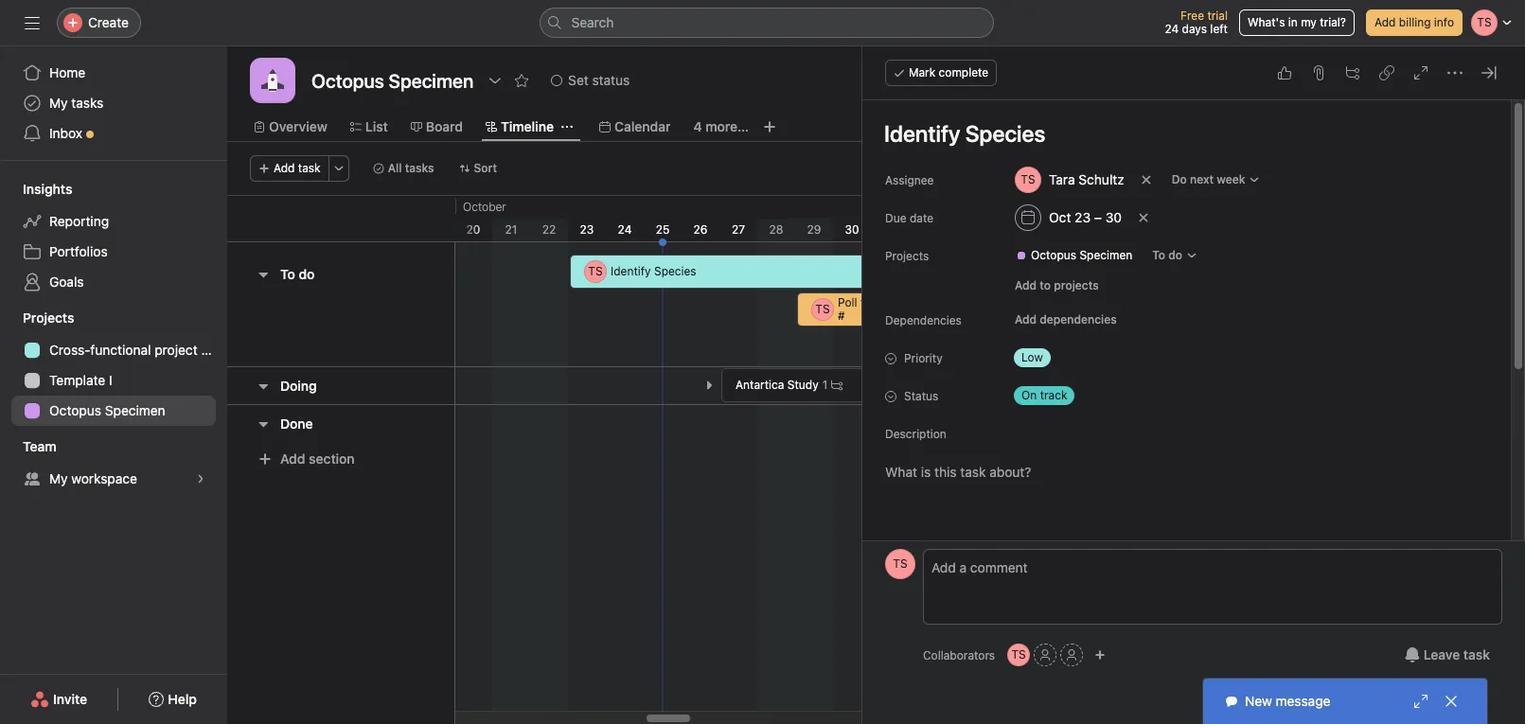 Task type: vqa. For each thing, say whether or not it's contained in the screenshot.
To
yes



Task type: describe. For each thing, give the bounding box(es) containing it.
add for add section
[[280, 451, 305, 467]]

tasks for all tasks
[[405, 161, 434, 175]]

portfolios link
[[11, 237, 216, 267]]

complete
[[939, 65, 989, 80]]

task for leave task
[[1464, 647, 1490, 663]]

collapse task list for the section done image
[[256, 416, 271, 431]]

list link
[[350, 116, 388, 137]]

overview link
[[254, 116, 327, 137]]

what's in my trial?
[[1248, 15, 1346, 29]]

template i link
[[11, 365, 216, 396]]

cross-
[[49, 342, 90, 358]]

on track
[[1022, 388, 1067, 402]]

do inside button
[[299, 266, 315, 282]]

to do button
[[1144, 242, 1206, 269]]

projects
[[1054, 278, 1099, 293]]

mark
[[909, 65, 936, 80]]

due
[[885, 211, 907, 225]]

1 vertical spatial 24
[[618, 222, 632, 237]]

add to starred image
[[514, 73, 529, 88]]

goals
[[49, 274, 84, 290]]

add to projects
[[1015, 278, 1099, 293]]

cross-functional project plan link
[[11, 335, 227, 365]]

add task
[[274, 161, 321, 175]]

all tasks
[[388, 161, 434, 175]]

main content inside identify species dialog
[[864, 100, 1509, 724]]

help button
[[137, 683, 209, 717]]

home
[[49, 64, 85, 80]]

cross-functional project plan
[[49, 342, 227, 358]]

add section
[[280, 451, 355, 467]]

22
[[542, 222, 556, 237]]

set
[[568, 72, 589, 88]]

do inside popup button
[[1169, 248, 1183, 262]]

add tab image
[[762, 119, 777, 134]]

help
[[168, 691, 197, 707]]

my workspace link
[[11, 464, 216, 494]]

search list box
[[539, 8, 994, 38]]

show subtasks for task antartica study image
[[703, 380, 715, 391]]

poll total #
[[838, 295, 885, 323]]

search
[[571, 14, 614, 30]]

create button
[[57, 8, 141, 38]]

assignee
[[885, 173, 934, 187]]

leave task
[[1424, 647, 1490, 663]]

doing button
[[280, 369, 317, 403]]

more actions for this task image
[[1448, 65, 1463, 80]]

functional
[[90, 342, 151, 358]]

specimen inside "projects" element
[[105, 402, 165, 418]]

low
[[1022, 350, 1043, 364]]

leave task button
[[1392, 638, 1502, 672]]

add for add to projects
[[1015, 278, 1037, 293]]

–
[[1094, 209, 1102, 225]]

antartica
[[736, 378, 784, 392]]

project
[[155, 342, 198, 358]]

specimen inside main content
[[1080, 248, 1133, 262]]

add or remove collaborators image
[[1095, 649, 1106, 661]]

plan
[[201, 342, 227, 358]]

20
[[466, 222, 480, 237]]

home link
[[11, 58, 216, 88]]

tara schultz
[[1049, 171, 1124, 187]]

add dependencies button
[[1006, 307, 1125, 333]]

free trial 24 days left
[[1165, 9, 1228, 36]]

antartica study
[[736, 378, 819, 392]]

mark complete
[[909, 65, 989, 80]]

23 inside main content
[[1075, 209, 1091, 225]]

identify species dialog
[[862, 46, 1525, 724]]

octopus inside "projects" element
[[49, 402, 101, 418]]

search button
[[539, 8, 994, 38]]

collapse task list for the section doing image
[[256, 378, 271, 393]]

1 vertical spatial ts button
[[1007, 644, 1030, 667]]

date
[[910, 211, 934, 225]]

identify species
[[611, 264, 696, 278]]

add billing info button
[[1366, 9, 1463, 36]]

21
[[505, 222, 517, 237]]

leftcount image
[[831, 380, 843, 391]]

tab actions image
[[561, 121, 573, 133]]

do next week button
[[1163, 167, 1269, 193]]

dependencies
[[1040, 312, 1117, 327]]

1
[[822, 378, 828, 392]]

full screen image
[[1413, 65, 1429, 80]]

0 vertical spatial ts button
[[885, 549, 915, 579]]

free
[[1181, 9, 1204, 23]]

overview
[[269, 118, 327, 134]]

identify
[[611, 264, 651, 278]]

1 vertical spatial octopus specimen link
[[11, 396, 216, 426]]

dependencies
[[885, 313, 962, 328]]

task for add task
[[298, 161, 321, 175]]

team button
[[0, 437, 56, 456]]

team
[[23, 438, 56, 454]]

goals link
[[11, 267, 216, 297]]

global element
[[0, 46, 227, 160]]

insights button
[[0, 180, 72, 199]]

list
[[365, 118, 388, 134]]

info
[[1434, 15, 1454, 29]]

insights
[[23, 181, 72, 197]]

billing
[[1399, 15, 1431, 29]]

new message
[[1245, 693, 1331, 709]]

schultz
[[1079, 171, 1124, 187]]

my tasks link
[[11, 88, 216, 118]]

in
[[1288, 15, 1298, 29]]

27
[[732, 222, 745, 237]]

collaborators
[[923, 648, 995, 662]]

remove assignee image
[[1141, 174, 1152, 186]]

teams element
[[0, 430, 227, 498]]

calendar link
[[599, 116, 671, 137]]

close image
[[1444, 694, 1459, 709]]

section
[[309, 451, 355, 467]]

projects inside main content
[[885, 249, 929, 263]]

projects element
[[0, 301, 227, 430]]

add section button
[[250, 442, 362, 476]]

attachments: add a file to this task, identify species image
[[1311, 65, 1326, 80]]

projects inside dropdown button
[[23, 310, 74, 326]]

what's
[[1248, 15, 1285, 29]]

4 more… button
[[693, 116, 749, 137]]

status
[[592, 72, 630, 88]]



Task type: locate. For each thing, give the bounding box(es) containing it.
add for add dependencies
[[1015, 312, 1037, 327]]

add down done button
[[280, 451, 305, 467]]

week
[[1217, 172, 1245, 187]]

my down team
[[49, 471, 68, 487]]

on
[[1022, 388, 1037, 402]]

0 horizontal spatial 30
[[845, 222, 859, 237]]

main content
[[864, 100, 1509, 724]]

task
[[298, 161, 321, 175], [1464, 647, 1490, 663]]

1 horizontal spatial specimen
[[1080, 248, 1133, 262]]

0 vertical spatial tasks
[[71, 95, 104, 111]]

0 horizontal spatial 24
[[618, 222, 632, 237]]

1 vertical spatial octopus specimen
[[49, 402, 165, 418]]

add down overview link
[[274, 161, 295, 175]]

to do
[[1152, 248, 1183, 262], [280, 266, 315, 282]]

1 horizontal spatial task
[[1464, 647, 1490, 663]]

to do down do
[[1152, 248, 1183, 262]]

0 horizontal spatial tasks
[[71, 95, 104, 111]]

left
[[1210, 22, 1228, 36]]

24 left "25" at the top of page
[[618, 222, 632, 237]]

show options image
[[488, 73, 503, 88]]

do down do
[[1169, 248, 1183, 262]]

add inside "add to projects" button
[[1015, 278, 1037, 293]]

0 likes. click to like this task image
[[1277, 65, 1292, 80]]

do
[[1169, 248, 1183, 262], [299, 266, 315, 282]]

my tasks
[[49, 95, 104, 111]]

doing
[[280, 377, 317, 393]]

my
[[1301, 15, 1317, 29]]

1 vertical spatial task
[[1464, 647, 1490, 663]]

task right leave
[[1464, 647, 1490, 663]]

0 horizontal spatial 23
[[580, 222, 594, 237]]

insights element
[[0, 172, 227, 301]]

invite button
[[18, 683, 100, 717]]

trial
[[1207, 9, 1228, 23]]

projects
[[885, 249, 929, 263], [23, 310, 74, 326]]

see details, my workspace image
[[195, 473, 206, 485]]

add inside add section button
[[280, 451, 305, 467]]

inbox link
[[11, 118, 216, 149]]

0 vertical spatial octopus specimen
[[1031, 248, 1133, 262]]

30 right 29
[[845, 222, 859, 237]]

on track button
[[1006, 382, 1120, 409]]

0 horizontal spatial task
[[298, 161, 321, 175]]

next
[[1190, 172, 1214, 187]]

done button
[[280, 407, 313, 441]]

23 left –
[[1075, 209, 1091, 225]]

tasks
[[71, 95, 104, 111], [405, 161, 434, 175]]

1 horizontal spatial octopus specimen
[[1031, 248, 1133, 262]]

do next week
[[1172, 172, 1245, 187]]

0 horizontal spatial specimen
[[105, 402, 165, 418]]

all
[[388, 161, 402, 175]]

task left more actions image
[[298, 161, 321, 175]]

projects down 'due date'
[[885, 249, 929, 263]]

1 horizontal spatial to do
[[1152, 248, 1183, 262]]

tasks down home
[[71, 95, 104, 111]]

main content containing tara schultz
[[864, 100, 1509, 724]]

0 horizontal spatial octopus specimen link
[[11, 396, 216, 426]]

add for add task
[[274, 161, 295, 175]]

to do inside popup button
[[1152, 248, 1183, 262]]

to
[[1040, 278, 1051, 293]]

add up low
[[1015, 312, 1037, 327]]

add subtask image
[[1345, 65, 1360, 80]]

0 vertical spatial do
[[1169, 248, 1183, 262]]

template i
[[49, 372, 112, 388]]

0 horizontal spatial ts button
[[885, 549, 915, 579]]

specimen down –
[[1080, 248, 1133, 262]]

octopus specimen inside main content
[[1031, 248, 1133, 262]]

octopus specimen link
[[1008, 246, 1140, 265], [11, 396, 216, 426]]

october
[[463, 200, 506, 214]]

clear due date image
[[1138, 212, 1149, 223]]

species
[[654, 264, 696, 278]]

1 horizontal spatial 24
[[1165, 22, 1179, 36]]

to inside popup button
[[1152, 248, 1165, 262]]

i
[[109, 372, 112, 388]]

octopus down template
[[49, 402, 101, 418]]

1 horizontal spatial tasks
[[405, 161, 434, 175]]

add for add billing info
[[1375, 15, 1396, 29]]

expand new message image
[[1413, 694, 1429, 709]]

25
[[656, 222, 670, 237]]

24 inside free trial 24 days left
[[1165, 22, 1179, 36]]

None text field
[[307, 63, 478, 98]]

poll
[[838, 295, 857, 310]]

more actions image
[[333, 163, 344, 174]]

octopus specimen down i
[[49, 402, 165, 418]]

invite
[[53, 691, 87, 707]]

0 vertical spatial to
[[1152, 248, 1165, 262]]

0 horizontal spatial to do
[[280, 266, 315, 282]]

2 my from the top
[[49, 471, 68, 487]]

done
[[280, 415, 313, 431]]

0 vertical spatial to do
[[1152, 248, 1183, 262]]

calendar
[[614, 118, 671, 134]]

portfolios
[[49, 243, 108, 259]]

tara schultz button
[[1006, 163, 1133, 197]]

track
[[1040, 388, 1067, 402]]

octopus up "add to projects"
[[1031, 248, 1076, 262]]

add inside add task button
[[274, 161, 295, 175]]

task inside button
[[298, 161, 321, 175]]

copy task link image
[[1379, 65, 1395, 80]]

set status
[[568, 72, 630, 88]]

tasks inside global element
[[71, 95, 104, 111]]

1 vertical spatial specimen
[[105, 402, 165, 418]]

reporting
[[49, 213, 109, 229]]

rocket image
[[261, 69, 284, 92]]

23 right 22
[[580, 222, 594, 237]]

add left billing
[[1375, 15, 1396, 29]]

tara
[[1049, 171, 1075, 187]]

my for my tasks
[[49, 95, 68, 111]]

octopus specimen inside "projects" element
[[49, 402, 165, 418]]

1 horizontal spatial octopus specimen link
[[1008, 246, 1140, 265]]

1 vertical spatial projects
[[23, 310, 74, 326]]

0 horizontal spatial to
[[280, 266, 295, 282]]

0 vertical spatial task
[[298, 161, 321, 175]]

1 horizontal spatial ts button
[[1007, 644, 1030, 667]]

0 vertical spatial projects
[[885, 249, 929, 263]]

0 horizontal spatial octopus
[[49, 402, 101, 418]]

1 vertical spatial do
[[299, 266, 315, 282]]

template
[[49, 372, 105, 388]]

ts
[[588, 264, 603, 278], [815, 302, 830, 316], [893, 557, 908, 571], [1012, 648, 1026, 662]]

0 vertical spatial my
[[49, 95, 68, 111]]

0 vertical spatial 24
[[1165, 22, 1179, 36]]

status
[[904, 389, 938, 403]]

my inside teams element
[[49, 471, 68, 487]]

1 vertical spatial to
[[280, 266, 295, 282]]

collapse task list for the section to do image
[[256, 267, 271, 282]]

26
[[694, 222, 708, 237]]

30
[[1106, 209, 1122, 225], [845, 222, 859, 237]]

octopus specimen link up projects
[[1008, 246, 1140, 265]]

1 vertical spatial tasks
[[405, 161, 434, 175]]

1 horizontal spatial projects
[[885, 249, 929, 263]]

1 horizontal spatial do
[[1169, 248, 1183, 262]]

1 horizontal spatial 30
[[1106, 209, 1122, 225]]

Task Name text field
[[872, 112, 1488, 155]]

add inside add dependencies button
[[1015, 312, 1037, 327]]

task inside button
[[1464, 647, 1490, 663]]

leave
[[1424, 647, 1460, 663]]

specimen down template i link
[[105, 402, 165, 418]]

0 vertical spatial specimen
[[1080, 248, 1133, 262]]

my for my workspace
[[49, 471, 68, 487]]

30 right –
[[1106, 209, 1122, 225]]

ts button
[[885, 549, 915, 579], [1007, 644, 1030, 667]]

0 horizontal spatial projects
[[23, 310, 74, 326]]

close details image
[[1482, 65, 1497, 80]]

total
[[861, 295, 885, 310]]

set status button
[[543, 67, 638, 94]]

add inside add billing info button
[[1375, 15, 1396, 29]]

29
[[807, 222, 821, 237]]

to
[[1152, 248, 1165, 262], [280, 266, 295, 282]]

add left to
[[1015, 278, 1037, 293]]

board link
[[411, 116, 463, 137]]

hide sidebar image
[[25, 15, 40, 30]]

do
[[1172, 172, 1187, 187]]

1 vertical spatial octopus
[[49, 402, 101, 418]]

1 my from the top
[[49, 95, 68, 111]]

1 horizontal spatial octopus
[[1031, 248, 1076, 262]]

octopus specimen link down i
[[11, 396, 216, 426]]

add task button
[[250, 155, 329, 182]]

0 horizontal spatial do
[[299, 266, 315, 282]]

study
[[787, 378, 819, 392]]

tasks right all
[[405, 161, 434, 175]]

oct
[[1049, 209, 1071, 225]]

1 vertical spatial my
[[49, 471, 68, 487]]

to inside button
[[280, 266, 295, 282]]

add
[[1375, 15, 1396, 29], [274, 161, 295, 175], [1015, 278, 1037, 293], [1015, 312, 1037, 327], [280, 451, 305, 467]]

octopus specimen up projects
[[1031, 248, 1133, 262]]

octopus inside main content
[[1031, 248, 1076, 262]]

30 inside main content
[[1106, 209, 1122, 225]]

do right collapse task list for the section to do icon
[[299, 266, 315, 282]]

add dependencies
[[1015, 312, 1117, 327]]

1 horizontal spatial 23
[[1075, 209, 1091, 225]]

tasks for my tasks
[[71, 95, 104, 111]]

0 vertical spatial octopus
[[1031, 248, 1076, 262]]

to do right collapse task list for the section to do icon
[[280, 266, 315, 282]]

tasks inside dropdown button
[[405, 161, 434, 175]]

my up inbox
[[49, 95, 68, 111]]

0 vertical spatial octopus specimen link
[[1008, 246, 1140, 265]]

24 left days
[[1165, 22, 1179, 36]]

octopus specimen link inside main content
[[1008, 246, 1140, 265]]

timeline
[[501, 118, 554, 134]]

0 horizontal spatial octopus specimen
[[49, 402, 165, 418]]

28
[[769, 222, 783, 237]]

trial?
[[1320, 15, 1346, 29]]

my inside global element
[[49, 95, 68, 111]]

projects up the cross- on the top
[[23, 310, 74, 326]]

sort button
[[450, 155, 506, 182]]

sort
[[474, 161, 497, 175]]

1 horizontal spatial to
[[1152, 248, 1165, 262]]

1 vertical spatial to do
[[280, 266, 315, 282]]



